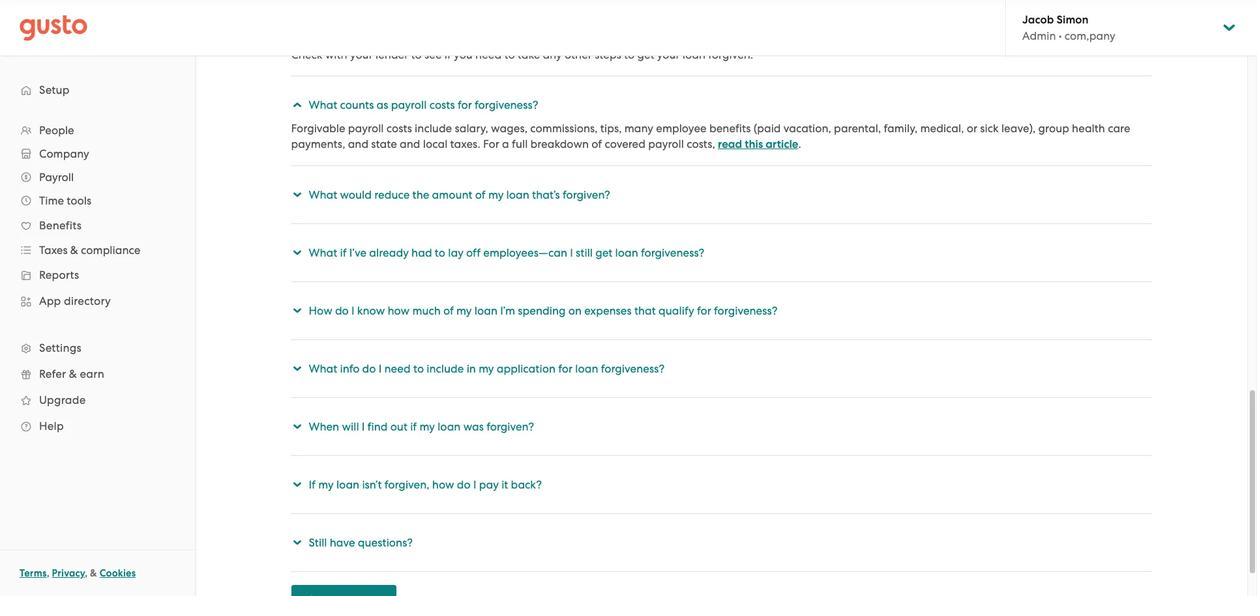 Task type: locate. For each thing, give the bounding box(es) containing it.
tips,
[[600, 122, 622, 135]]

read this article link
[[718, 138, 798, 151]]

1 horizontal spatial forgiven?
[[563, 188, 610, 201]]

0 vertical spatial costs
[[429, 98, 455, 111]]

1 vertical spatial include
[[427, 363, 464, 376]]

0 horizontal spatial forgiven?
[[486, 421, 534, 434]]

2 horizontal spatial of
[[592, 138, 602, 151]]

do right info
[[362, 363, 376, 376]]

what
[[309, 98, 337, 111], [309, 188, 337, 201], [309, 246, 337, 259], [309, 363, 337, 376]]

app directory
[[39, 295, 111, 308]]

loan left i'm
[[474, 304, 497, 318]]

0 vertical spatial if
[[445, 48, 451, 61]]

loan right still
[[615, 246, 638, 259]]

my right much
[[456, 304, 472, 318]]

0 vertical spatial &
[[70, 244, 78, 257]]

1 your from the left
[[350, 48, 373, 61]]

1 vertical spatial do
[[362, 363, 376, 376]]

arrow right image inside when will i find out if my loan was forgiven? tab
[[289, 422, 304, 433]]

to inside tab
[[413, 363, 424, 376]]

do left pay
[[457, 479, 471, 492]]

0 horizontal spatial ,
[[47, 568, 49, 580]]

read
[[718, 138, 742, 151]]

0 horizontal spatial do
[[335, 304, 349, 318]]

loan inside tab
[[438, 421, 461, 434]]

need right info
[[384, 363, 411, 376]]

1 vertical spatial forgiven?
[[486, 421, 534, 434]]

.
[[798, 138, 801, 151]]

com,pany
[[1065, 29, 1115, 42]]

1 vertical spatial of
[[475, 188, 486, 201]]

2 horizontal spatial for
[[697, 304, 711, 318]]

2 vertical spatial do
[[457, 479, 471, 492]]

1 and from the left
[[348, 138, 368, 151]]

medical,
[[920, 122, 964, 135]]

1 what from the top
[[309, 98, 337, 111]]

1 horizontal spatial of
[[475, 188, 486, 201]]

i inside if my loan isn't forgiven, how do i pay it back? tab
[[473, 479, 476, 492]]

your right 'steps'
[[657, 48, 680, 61]]

1 horizontal spatial ,
[[85, 568, 88, 580]]

of inside forgivable payroll costs include salary, wages, commissions, tips, many employee benefits (paid vacation, parental, family, medical, or sick leave), group health care payments, and state and local taxes. for a full breakdown of covered payroll costs,
[[592, 138, 602, 151]]

,
[[47, 568, 49, 580], [85, 568, 88, 580]]

arrow right image
[[289, 99, 304, 111], [289, 247, 304, 259], [289, 305, 304, 317], [289, 363, 304, 375], [289, 422, 304, 433], [289, 480, 304, 491], [289, 538, 304, 549]]

of down the tips,
[[592, 138, 602, 151]]

1 vertical spatial &
[[69, 368, 77, 381]]

arrow right image up forgivable at the left top of page
[[289, 99, 304, 111]]

sick
[[980, 122, 999, 135]]

& right "taxes"
[[70, 244, 78, 257]]

i inside when will i find out if my loan was forgiven? tab
[[362, 421, 365, 434]]

reduce
[[374, 188, 410, 201]]

still
[[576, 246, 593, 259]]

for right qualify
[[697, 304, 711, 318]]

0 horizontal spatial and
[[348, 138, 368, 151]]

arrow right image inside the how do i know how much of my loan i'm spending on expenses that qualify for forgiveness? tab
[[289, 305, 304, 317]]

salary,
[[455, 122, 488, 135]]

forgiven? right that's
[[563, 188, 610, 201]]

my right in
[[479, 363, 494, 376]]

your right the with
[[350, 48, 373, 61]]

1 horizontal spatial your
[[657, 48, 680, 61]]

1 horizontal spatial how
[[432, 479, 454, 492]]

arrow right image for how do i know how much of my loan i'm spending on expenses that qualify for forgiveness?
[[289, 305, 304, 317]]

family,
[[884, 122, 918, 135]]

loan left was
[[438, 421, 461, 434]]

0 horizontal spatial how
[[388, 304, 410, 318]]

i'm
[[500, 304, 515, 318]]

, left privacy link
[[47, 568, 49, 580]]

arrow right image down arrow right icon
[[289, 247, 304, 259]]

1 vertical spatial costs
[[386, 122, 412, 135]]

settings
[[39, 342, 81, 355]]

arrow right image left info
[[289, 363, 304, 375]]

that
[[634, 304, 656, 318]]

2 vertical spatial for
[[558, 363, 572, 376]]

1 vertical spatial if
[[340, 246, 347, 259]]

what left info
[[309, 363, 337, 376]]

upgrade
[[39, 394, 86, 407]]

payroll down employee
[[648, 138, 684, 151]]

costs up salary,
[[429, 98, 455, 111]]

to right 'steps'
[[624, 48, 635, 61]]

include
[[415, 122, 452, 135], [427, 363, 464, 376]]

1 vertical spatial for
[[697, 304, 711, 318]]

include left in
[[427, 363, 464, 376]]

find
[[367, 421, 388, 434]]

check
[[291, 48, 322, 61]]

0 horizontal spatial payroll
[[348, 122, 384, 135]]

1 vertical spatial how
[[432, 479, 454, 492]]

simon
[[1057, 13, 1089, 27]]

forgiveness? down the what if i've already had to lay off employees—can i still get loan forgiveness? "tab"
[[714, 304, 777, 318]]

1 horizontal spatial costs
[[429, 98, 455, 111]]

of right much
[[443, 304, 454, 318]]

forgiveness? up qualify
[[641, 246, 704, 259]]

1 vertical spatial get
[[595, 246, 612, 259]]

of inside tab
[[475, 188, 486, 201]]

lender
[[376, 48, 408, 61]]

to
[[411, 48, 422, 61], [504, 48, 515, 61], [624, 48, 635, 61], [435, 246, 445, 259], [413, 363, 424, 376]]

to left lay in the top left of the page
[[435, 246, 445, 259]]

help link
[[13, 415, 182, 438]]

3 arrow right image from the top
[[289, 305, 304, 317]]

arrow right image left how
[[289, 305, 304, 317]]

jacob simon admin • com,pany
[[1022, 13, 1115, 42]]

arrow right image inside if my loan isn't forgiven, how do i pay it back? tab
[[289, 480, 304, 491]]

for
[[458, 98, 472, 111], [697, 304, 711, 318], [558, 363, 572, 376]]

what right arrow right icon
[[309, 188, 337, 201]]

loan down on
[[575, 363, 598, 376]]

forgiven? right was
[[486, 421, 534, 434]]

need
[[475, 48, 502, 61], [384, 363, 411, 376]]

1 arrow right image from the top
[[289, 99, 304, 111]]

0 vertical spatial include
[[415, 122, 452, 135]]

4 what from the top
[[309, 363, 337, 376]]

6 arrow right image from the top
[[289, 480, 304, 491]]

i left know
[[351, 304, 354, 318]]

& for compliance
[[70, 244, 78, 257]]

how do i know how much of my loan i'm spending on expenses that qualify for forgiveness?
[[309, 304, 777, 318]]

how
[[388, 304, 410, 318], [432, 479, 454, 492]]

0 vertical spatial for
[[458, 98, 472, 111]]

state
[[371, 138, 397, 151]]

include inside tab
[[427, 363, 464, 376]]

0 vertical spatial payroll
[[391, 98, 427, 111]]

1 horizontal spatial for
[[558, 363, 572, 376]]

on
[[568, 304, 582, 318]]

app
[[39, 295, 61, 308]]

2 horizontal spatial do
[[457, 479, 471, 492]]

my right out
[[420, 421, 435, 434]]

2 , from the left
[[85, 568, 88, 580]]

my inside what would reduce the amount of my loan that's forgiven? tab
[[488, 188, 504, 201]]

list containing people
[[0, 119, 195, 439]]

do right how
[[335, 304, 349, 318]]

and left local on the left of page
[[400, 138, 420, 151]]

to left take
[[504, 48, 515, 61]]

still have questions? tab
[[289, 527, 1152, 559]]

0 vertical spatial need
[[475, 48, 502, 61]]

what left i've
[[309, 246, 337, 259]]

taxes & compliance
[[39, 244, 140, 257]]

i left pay
[[473, 479, 476, 492]]

had
[[411, 246, 432, 259]]

take
[[518, 48, 540, 61]]

forgivable
[[291, 122, 345, 135]]

2 what from the top
[[309, 188, 337, 201]]

benefits
[[709, 122, 751, 135]]

1 , from the left
[[47, 568, 49, 580]]

1 vertical spatial payroll
[[348, 122, 384, 135]]

my right amount
[[488, 188, 504, 201]]

if right see
[[445, 48, 451, 61]]

i right will
[[362, 421, 365, 434]]

4 arrow right image from the top
[[289, 363, 304, 375]]

0 horizontal spatial your
[[350, 48, 373, 61]]

arrow right image for what counts as payroll costs for forgiveness?
[[289, 99, 304, 111]]

1 vertical spatial need
[[384, 363, 411, 376]]

what up forgivable at the left top of page
[[309, 98, 337, 111]]

privacy link
[[52, 568, 85, 580]]

covered
[[605, 138, 645, 151]]

if right out
[[410, 421, 417, 434]]

i right info
[[379, 363, 382, 376]]

1 horizontal spatial and
[[400, 138, 420, 151]]

loan left forgiven.
[[683, 48, 706, 61]]

health
[[1072, 122, 1105, 135]]

arrow right image inside what counts as payroll costs for forgiveness? tab
[[289, 99, 304, 111]]

loan inside "tab"
[[615, 246, 638, 259]]

arrow right image inside what info do i need to include in my application for loan forgiveness? tab
[[289, 363, 304, 375]]

, left cookies button
[[85, 568, 88, 580]]

what info do i need to include in my application for loan forgiveness? tab
[[289, 353, 1152, 385]]

5 arrow right image from the top
[[289, 422, 304, 433]]

arrow right image left still
[[289, 538, 304, 549]]

tools
[[67, 194, 91, 207]]

&
[[70, 244, 78, 257], [69, 368, 77, 381], [90, 568, 97, 580]]

group
[[1038, 122, 1069, 135]]

what would reduce the amount of my loan that's forgiven?
[[309, 188, 610, 201]]

1 horizontal spatial if
[[410, 421, 417, 434]]

for inside tab
[[697, 304, 711, 318]]

arrow right image inside the what if i've already had to lay off employees—can i still get loan forgiveness? "tab"
[[289, 247, 304, 259]]

in
[[467, 363, 476, 376]]

i inside the how do i know how much of my loan i'm spending on expenses that qualify for forgiveness? tab
[[351, 304, 354, 318]]

forgiven? inside tab
[[486, 421, 534, 434]]

what info do i need to include in my application for loan forgiveness?
[[309, 363, 664, 376]]

when will i find out if my loan was forgiven?
[[309, 421, 534, 434]]

admin
[[1022, 29, 1056, 42]]

& left cookies
[[90, 568, 97, 580]]

2 vertical spatial if
[[410, 421, 417, 434]]

cookies
[[100, 568, 136, 580]]

refer & earn
[[39, 368, 104, 381]]

to inside "tab"
[[435, 246, 445, 259]]

isn't
[[362, 479, 382, 492]]

if my loan isn't forgiven, how do i pay it back?
[[309, 479, 542, 492]]

of inside tab
[[443, 304, 454, 318]]

and
[[348, 138, 368, 151], [400, 138, 420, 151]]

vacation,
[[784, 122, 831, 135]]

1 horizontal spatial get
[[637, 48, 654, 61]]

& left earn
[[69, 368, 77, 381]]

application
[[497, 363, 555, 376]]

much
[[412, 304, 441, 318]]

2 vertical spatial of
[[443, 304, 454, 318]]

employees—can
[[483, 246, 567, 259]]

arrow right image left if
[[289, 480, 304, 491]]

loan inside tab
[[474, 304, 497, 318]]

and left state
[[348, 138, 368, 151]]

2 arrow right image from the top
[[289, 247, 304, 259]]

app directory link
[[13, 289, 182, 313]]

& for earn
[[69, 368, 77, 381]]

0 horizontal spatial if
[[340, 246, 347, 259]]

what inside "tab"
[[309, 246, 337, 259]]

forgiven? inside tab
[[563, 188, 610, 201]]

of right amount
[[475, 188, 486, 201]]

0 horizontal spatial need
[[384, 363, 411, 376]]

for right application
[[558, 363, 572, 376]]

forgiveness?
[[475, 98, 538, 111], [641, 246, 704, 259], [714, 304, 777, 318], [601, 363, 664, 376]]

get right 'steps'
[[637, 48, 654, 61]]

2 vertical spatial payroll
[[648, 138, 684, 151]]

arrow right image for if my loan isn't forgiven, how do i pay it back?
[[289, 480, 304, 491]]

2 horizontal spatial payroll
[[648, 138, 684, 151]]

0 vertical spatial how
[[388, 304, 410, 318]]

benefits
[[39, 219, 82, 232]]

costs up state
[[386, 122, 412, 135]]

get right still
[[595, 246, 612, 259]]

to left in
[[413, 363, 424, 376]]

arrow right image inside the still have questions? tab
[[289, 538, 304, 549]]

i left still
[[570, 246, 573, 259]]

my right if
[[318, 479, 334, 492]]

1 horizontal spatial payroll
[[391, 98, 427, 111]]

how right know
[[388, 304, 410, 318]]

off
[[466, 246, 481, 259]]

forgiven?
[[563, 188, 610, 201], [486, 421, 534, 434]]

reports
[[39, 269, 79, 282]]

arrow right image left when
[[289, 422, 304, 433]]

0 vertical spatial forgiven?
[[563, 188, 610, 201]]

earn
[[80, 368, 104, 381]]

0 vertical spatial of
[[592, 138, 602, 151]]

0 horizontal spatial of
[[443, 304, 454, 318]]

0 horizontal spatial get
[[595, 246, 612, 259]]

get inside "tab"
[[595, 246, 612, 259]]

time tools
[[39, 194, 91, 207]]

leave),
[[1001, 122, 1036, 135]]

payroll right as
[[391, 98, 427, 111]]

payroll up state
[[348, 122, 384, 135]]

7 arrow right image from the top
[[289, 538, 304, 549]]

arrow right image
[[289, 189, 304, 200]]

include up local on the left of page
[[415, 122, 452, 135]]

for up salary,
[[458, 98, 472, 111]]

0 vertical spatial do
[[335, 304, 349, 318]]

need right you
[[475, 48, 502, 61]]

it
[[501, 479, 508, 492]]

if left i've
[[340, 246, 347, 259]]

time
[[39, 194, 64, 207]]

how right forgiven,
[[432, 479, 454, 492]]

what if i've already had to lay off employees—can i still get loan forgiveness? tab
[[289, 237, 1152, 269]]

0 horizontal spatial costs
[[386, 122, 412, 135]]

loan
[[683, 48, 706, 61], [506, 188, 529, 201], [615, 246, 638, 259], [474, 304, 497, 318], [575, 363, 598, 376], [438, 421, 461, 434], [336, 479, 359, 492]]

& inside dropdown button
[[70, 244, 78, 257]]

my inside when will i find out if my loan was forgiven? tab
[[420, 421, 435, 434]]

list
[[0, 119, 195, 439]]

3 what from the top
[[309, 246, 337, 259]]



Task type: vqa. For each thing, say whether or not it's contained in the screenshot.
the Terms
yes



Task type: describe. For each thing, give the bounding box(es) containing it.
with
[[325, 48, 347, 61]]

loan left "isn't"
[[336, 479, 359, 492]]

i've
[[349, 246, 366, 259]]

forgiveness? up wages,
[[475, 98, 538, 111]]

if inside tab
[[410, 421, 417, 434]]

need inside tab
[[384, 363, 411, 376]]

arrow right image for still have questions?
[[289, 538, 304, 549]]

do inside tab
[[335, 304, 349, 318]]

expenses
[[584, 304, 632, 318]]

forgiven? for when will i find out if my loan was forgiven?
[[486, 421, 534, 434]]

as
[[377, 98, 388, 111]]

my inside what info do i need to include in my application for loan forgiveness? tab
[[479, 363, 494, 376]]

taxes
[[39, 244, 68, 257]]

•
[[1059, 29, 1062, 42]]

have
[[330, 537, 355, 550]]

any
[[543, 48, 562, 61]]

payroll inside tab
[[391, 98, 427, 111]]

spending
[[518, 304, 566, 318]]

refer
[[39, 368, 66, 381]]

forgiven? for what would reduce the amount of my loan that's forgiven?
[[563, 188, 610, 201]]

company button
[[13, 142, 182, 166]]

when will i find out if my loan was forgiven? tab
[[289, 411, 1152, 443]]

this
[[745, 138, 763, 151]]

what for what counts as payroll costs for forgiveness?
[[309, 98, 337, 111]]

article
[[766, 138, 798, 151]]

0 vertical spatial get
[[637, 48, 654, 61]]

that's
[[532, 188, 560, 201]]

taxes.
[[450, 138, 480, 151]]

care
[[1108, 122, 1130, 135]]

company
[[39, 147, 89, 160]]

already
[[369, 246, 409, 259]]

include inside forgivable payroll costs include salary, wages, commissions, tips, many employee benefits (paid vacation, parental, family, medical, or sick leave), group health care payments, and state and local taxes. for a full breakdown of covered payroll costs,
[[415, 122, 452, 135]]

info
[[340, 363, 360, 376]]

jacob
[[1022, 13, 1054, 27]]

arrow right image for what if i've already had to lay off employees—can i still get loan forgiveness?
[[289, 247, 304, 259]]

benefits link
[[13, 214, 182, 237]]

employee
[[656, 122, 707, 135]]

if my loan isn't forgiven, how do i pay it back? tab
[[289, 469, 1152, 501]]

payroll button
[[13, 166, 182, 189]]

full
[[512, 138, 528, 151]]

settings link
[[13, 336, 182, 360]]

commissions,
[[530, 122, 598, 135]]

to left see
[[411, 48, 422, 61]]

upgrade link
[[13, 389, 182, 412]]

i inside what info do i need to include in my application for loan forgiveness? tab
[[379, 363, 382, 376]]

other
[[565, 48, 592, 61]]

2 and from the left
[[400, 138, 420, 151]]

arrow right image for what info do i need to include in my application for loan forgiveness?
[[289, 363, 304, 375]]

what would reduce the amount of my loan that's forgiven? tab
[[289, 179, 1152, 211]]

people
[[39, 124, 74, 137]]

cookies button
[[100, 566, 136, 582]]

you
[[454, 48, 473, 61]]

many
[[624, 122, 653, 135]]

i inside the what if i've already had to lay off employees—can i still get loan forgiveness? "tab"
[[570, 246, 573, 259]]

know
[[357, 304, 385, 318]]

see
[[424, 48, 442, 61]]

(paid
[[754, 122, 781, 135]]

what for what info do i need to include in my application for loan forgiveness?
[[309, 363, 337, 376]]

my inside the how do i know how much of my loan i'm spending on expenses that qualify for forgiveness? tab
[[456, 304, 472, 318]]

what counts as payroll costs for forgiveness? tab
[[289, 89, 1152, 121]]

check with your lender to see if you need to take any other steps to get your loan forgiven.
[[291, 48, 753, 61]]

how do i know how much of my loan i'm spending on expenses that qualify for forgiveness? tab
[[289, 295, 1152, 327]]

back?
[[511, 479, 542, 492]]

home image
[[20, 15, 87, 41]]

terms
[[20, 568, 47, 580]]

1 horizontal spatial do
[[362, 363, 376, 376]]

amount
[[432, 188, 472, 201]]

what for what if i've already had to lay off employees—can i still get loan forgiveness?
[[309, 246, 337, 259]]

qualify
[[659, 304, 694, 318]]

forgiveness? inside tab
[[714, 304, 777, 318]]

time tools button
[[13, 189, 182, 213]]

the
[[412, 188, 429, 201]]

forgiveness? inside "tab"
[[641, 246, 704, 259]]

my inside if my loan isn't forgiven, how do i pay it back? tab
[[318, 479, 334, 492]]

what for what would reduce the amount of my loan that's forgiven?
[[309, 188, 337, 201]]

payments,
[[291, 138, 345, 151]]

payroll
[[39, 171, 74, 184]]

questions?
[[358, 537, 413, 550]]

arrow right image for when will i find out if my loan was forgiven?
[[289, 422, 304, 433]]

1 horizontal spatial need
[[475, 48, 502, 61]]

terms link
[[20, 568, 47, 580]]

refer & earn link
[[13, 363, 182, 386]]

costs inside tab
[[429, 98, 455, 111]]

counts
[[340, 98, 374, 111]]

directory
[[64, 295, 111, 308]]

setup
[[39, 83, 70, 96]]

if inside "tab"
[[340, 246, 347, 259]]

0 horizontal spatial for
[[458, 98, 472, 111]]

compliance
[[81, 244, 140, 257]]

privacy
[[52, 568, 85, 580]]

2 vertical spatial &
[[90, 568, 97, 580]]

costs,
[[687, 138, 715, 151]]

out
[[390, 421, 407, 434]]

would
[[340, 188, 372, 201]]

forgivable payroll costs include salary, wages, commissions, tips, many employee benefits (paid vacation, parental, family, medical, or sick leave), group health care payments, and state and local taxes. for a full breakdown of covered payroll costs,
[[291, 122, 1130, 151]]

forgiveness? down that
[[601, 363, 664, 376]]

steps
[[595, 48, 621, 61]]

read this article .
[[718, 138, 801, 151]]

costs inside forgivable payroll costs include salary, wages, commissions, tips, many employee benefits (paid vacation, parental, family, medical, or sick leave), group health care payments, and state and local taxes. for a full breakdown of covered payroll costs,
[[386, 122, 412, 135]]

for
[[483, 138, 499, 151]]

2 horizontal spatial if
[[445, 48, 451, 61]]

forgiven,
[[385, 479, 429, 492]]

help
[[39, 420, 64, 433]]

or
[[967, 122, 977, 135]]

how inside tab
[[432, 479, 454, 492]]

2 your from the left
[[657, 48, 680, 61]]

how
[[309, 304, 332, 318]]

loan left that's
[[506, 188, 529, 201]]

pay
[[479, 479, 499, 492]]

how inside tab
[[388, 304, 410, 318]]

gusto navigation element
[[0, 56, 195, 460]]

a
[[502, 138, 509, 151]]

local
[[423, 138, 448, 151]]

reports link
[[13, 263, 182, 287]]

what if i've already had to lay off employees—can i still get loan forgiveness?
[[309, 246, 704, 259]]



